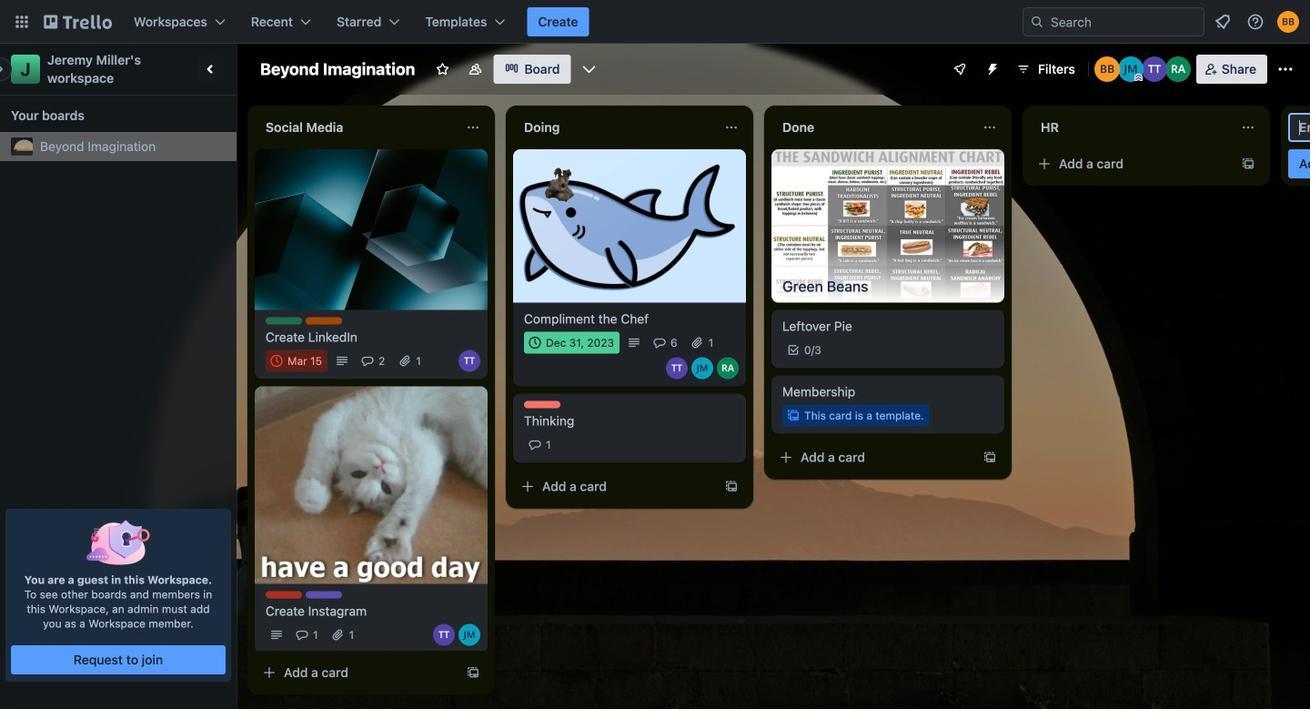 Task type: describe. For each thing, give the bounding box(es) containing it.
back to home image
[[44, 7, 112, 36]]

0 notifications image
[[1212, 11, 1234, 33]]

search image
[[1030, 15, 1045, 29]]

terry turtle (terryturtle) image
[[666, 357, 688, 379]]

automation image
[[978, 55, 1004, 80]]

workspace visible image
[[468, 62, 483, 76]]

color: red, title: none image
[[266, 591, 302, 598]]

color: green, title: none image
[[266, 317, 302, 325]]

open information menu image
[[1247, 13, 1265, 31]]

Search field
[[1023, 7, 1205, 36]]

show menu image
[[1277, 60, 1295, 78]]

color: bold red, title: "thoughts" element
[[524, 401, 561, 408]]

1 vertical spatial create from template… image
[[466, 665, 481, 680]]

star or unstar board image
[[435, 62, 450, 76]]

1 horizontal spatial terry turtle (terryturtle) image
[[459, 350, 481, 372]]

0 vertical spatial jeremy miller (jeremymiller198) image
[[1118, 56, 1144, 82]]

Board name text field
[[251, 55, 425, 84]]

power ups image
[[953, 62, 968, 76]]

1 vertical spatial jeremy miller (jeremymiller198) image
[[459, 624, 481, 646]]

color: purple, title: none image
[[306, 591, 342, 598]]

0 vertical spatial terry turtle (terryturtle) image
[[1142, 56, 1168, 82]]

0 vertical spatial create from template… image
[[725, 479, 739, 494]]

this member is an admin of this board. image
[[1135, 74, 1143, 82]]

jeremy miller (jeremymiller198) image
[[692, 357, 714, 379]]

1 horizontal spatial create from template… image
[[1242, 157, 1256, 171]]



Task type: locate. For each thing, give the bounding box(es) containing it.
workspace navigation collapse icon image
[[198, 56, 224, 82]]

ruby anderson (rubyanderson7) image right jeremy miller (jeremymiller198) image
[[717, 357, 739, 379]]

bob builder (bobbuilder40) image
[[1095, 56, 1120, 82]]

ruby anderson (rubyanderson7) image right this member is an admin of this board. icon
[[1166, 56, 1191, 82]]

jeremy miller (jeremymiller198) image
[[1118, 56, 1144, 82], [459, 624, 481, 646]]

0 horizontal spatial ruby anderson (rubyanderson7) image
[[717, 357, 739, 379]]

1 horizontal spatial jeremy miller (jeremymiller198) image
[[1118, 56, 1144, 82]]

0 vertical spatial create from template… image
[[1242, 157, 1256, 171]]

your boards with 1 items element
[[11, 105, 217, 127]]

ruby anderson (rubyanderson7) image
[[1166, 56, 1191, 82], [717, 357, 739, 379]]

1 vertical spatial create from template… image
[[983, 450, 998, 465]]

2 vertical spatial terry turtle (terryturtle) image
[[433, 624, 455, 646]]

0 horizontal spatial create from template… image
[[983, 450, 998, 465]]

customize views image
[[580, 60, 598, 78]]

create from template… image
[[725, 479, 739, 494], [466, 665, 481, 680]]

create from template… image
[[1242, 157, 1256, 171], [983, 450, 998, 465]]

1 horizontal spatial create from template… image
[[725, 479, 739, 494]]

0 horizontal spatial terry turtle (terryturtle) image
[[433, 624, 455, 646]]

https://media1.giphy.com/media/3ov9jucrjra1ggg9vu/100w.gif?cid=ad960664cgd8q560jl16i4tqsq6qk30rgh2t6st4j6ihzo35&ep=v1_stickers_search&rid=100w.gif&ct=s image
[[536, 148, 596, 209]]

0 horizontal spatial jeremy miller (jeremymiller198) image
[[459, 624, 481, 646]]

1 vertical spatial terry turtle (terryturtle) image
[[459, 350, 481, 372]]

0 vertical spatial ruby anderson (rubyanderson7) image
[[1166, 56, 1191, 82]]

bob builder (bobbuilder40) image
[[1278, 11, 1300, 33]]

None text field
[[255, 113, 459, 142], [772, 113, 976, 142], [255, 113, 459, 142], [772, 113, 976, 142]]

None checkbox
[[524, 332, 620, 354], [266, 350, 328, 372], [524, 332, 620, 354], [266, 350, 328, 372]]

color: orange, title: none image
[[306, 317, 342, 325]]

2 horizontal spatial terry turtle (terryturtle) image
[[1142, 56, 1168, 82]]

0 horizontal spatial create from template… image
[[466, 665, 481, 680]]

1 vertical spatial ruby anderson (rubyanderson7) image
[[717, 357, 739, 379]]

switch to… image
[[13, 13, 31, 31]]

None text field
[[513, 113, 717, 142], [1030, 113, 1234, 142], [513, 113, 717, 142], [1030, 113, 1234, 142]]

primary element
[[0, 0, 1311, 44]]

1 horizontal spatial ruby anderson (rubyanderson7) image
[[1166, 56, 1191, 82]]

terry turtle (terryturtle) image
[[1142, 56, 1168, 82], [459, 350, 481, 372], [433, 624, 455, 646]]



Task type: vqa. For each thing, say whether or not it's contained in the screenshot.
1st sm icon from right
no



